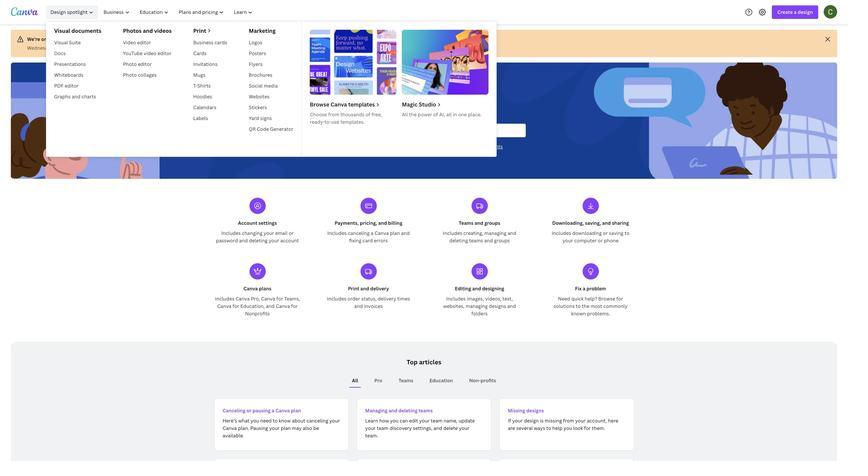 Task type: describe. For each thing, give the bounding box(es) containing it.
how can we help?
[[354, 91, 494, 113]]

update
[[459, 418, 475, 425]]

know
[[279, 418, 291, 425]]

browse inside need quick help? browse for solutions to the most commonly known problems.
[[598, 296, 615, 302]]

for inside need quick help? browse for solutions to the most commonly known problems.
[[616, 296, 623, 302]]

deleting inside includes changing your email or password and deleting your account
[[249, 238, 268, 244]]

presentations
[[54, 61, 86, 67]]

education button
[[427, 375, 456, 388]]

youtube video editor
[[123, 50, 171, 57]]

designing
[[482, 286, 504, 292]]

create a design
[[777, 9, 813, 15]]

yard signs
[[249, 115, 272, 122]]

we're on it: text to image/video renders not displaying in editor. learn more wednesday, dec 13, 20:33
[[27, 36, 199, 51]]

Try "remove background" or "brand kit" search field
[[336, 124, 521, 137]]

several
[[516, 426, 533, 432]]

1 vertical spatial plan
[[291, 408, 301, 414]]

signs
[[260, 115, 272, 122]]

labels link
[[191, 113, 230, 124]]

templates
[[348, 101, 375, 108]]

includes for order
[[327, 296, 346, 302]]

we
[[425, 91, 448, 113]]

pdf editor link
[[51, 81, 104, 91]]

to for we're on it: text to image/video renders not displaying in editor. learn more wednesday, dec 13, 20:33
[[65, 36, 69, 42]]

saving,
[[585, 220, 601, 226]]

wednesday,
[[27, 45, 54, 51]]

teams for teams
[[399, 378, 413, 384]]

includes for images,
[[446, 296, 466, 302]]

we're
[[27, 36, 40, 42]]

account
[[280, 238, 299, 244]]

0 horizontal spatial teams
[[419, 408, 433, 414]]

whiteboards link
[[51, 70, 104, 81]]

visual documents
[[54, 27, 101, 35]]

managing
[[365, 408, 388, 414]]

spotlight
[[67, 9, 87, 15]]

labels
[[193, 115, 208, 122]]

13,
[[66, 45, 72, 51]]

studio
[[419, 101, 436, 108]]

qr code generator link
[[246, 124, 296, 135]]

design spotlight button
[[46, 5, 98, 19]]

for inside the if your design is missing from your account, here are several ways to help you look for them.
[[584, 426, 591, 432]]

are
[[508, 426, 515, 432]]

order
[[348, 296, 360, 302]]

0 vertical spatial can
[[393, 91, 422, 113]]

videos
[[154, 27, 172, 35]]

20:33
[[73, 45, 86, 51]]

plan inside includes canceling a canva plan and fixing card errors
[[390, 230, 400, 237]]

business
[[193, 39, 213, 46]]

logos link
[[246, 37, 296, 48]]

0 horizontal spatial team
[[377, 426, 388, 432]]

to for includes downloading or saving to your computer or phone
[[625, 230, 629, 237]]

discovery
[[390, 426, 412, 432]]

design for a
[[798, 9, 813, 15]]

photos
[[123, 27, 142, 35]]

free,
[[372, 111, 382, 118]]

photo editor
[[123, 61, 152, 67]]

graphs and charts link
[[51, 91, 104, 102]]

shirts
[[197, 83, 211, 89]]

email
[[275, 230, 288, 237]]

problem
[[587, 286, 606, 292]]

here
[[608, 418, 618, 425]]

text
[[54, 36, 63, 42]]

editor for pdf editor
[[65, 83, 79, 89]]

1 horizontal spatial designs
[[526, 408, 544, 414]]

pro,
[[251, 296, 260, 302]]

0 vertical spatial groups
[[484, 220, 500, 226]]

and inside 'includes order status, delivery times and invoices'
[[354, 303, 363, 310]]

you inside the if your design is missing from your account, here are several ways to help you look for them.
[[564, 426, 572, 432]]

ready-
[[310, 119, 325, 125]]

video editor link
[[120, 37, 174, 48]]

missing designs
[[508, 408, 544, 414]]

or left phone
[[598, 238, 603, 244]]

includes for canva
[[215, 296, 234, 302]]

renders
[[100, 36, 117, 42]]

canva up education,
[[236, 296, 250, 302]]

from inside the if your design is missing from your account, here are several ways to help you look for them.
[[563, 418, 574, 425]]

teams,
[[284, 296, 300, 302]]

quick
[[571, 296, 584, 302]]

dec
[[56, 45, 65, 51]]

teams and groups
[[459, 220, 500, 226]]

and inside includes canva pro, canva for teams, canva for education, and canva for nonprofits
[[266, 303, 275, 310]]

name,
[[444, 418, 457, 425]]

canva down teams,
[[276, 303, 290, 310]]

a right pausing
[[272, 408, 274, 414]]

code
[[257, 126, 269, 132]]

flyers
[[249, 61, 263, 67]]

cards
[[193, 50, 207, 57]]

and inside includes canceling a canva plan and fixing card errors
[[401, 230, 410, 237]]

print for print
[[193, 27, 206, 35]]

includes for canceling
[[327, 230, 347, 237]]

canva left education,
[[217, 303, 231, 310]]

pricing,
[[360, 220, 377, 226]]

canceling inside here's what you need to know about canceling your canva plan. pausing your plan may also be available.
[[307, 418, 328, 425]]

includes for creating,
[[443, 230, 462, 237]]

pausing
[[250, 426, 268, 432]]

t-
[[193, 83, 197, 89]]

magic studio
[[402, 101, 436, 108]]

non-profits
[[469, 378, 496, 384]]

delivery inside 'includes order status, delivery times and invoices'
[[378, 296, 396, 302]]

most
[[591, 303, 602, 310]]

and inside includes changing your email or password and deleting your account
[[239, 238, 248, 244]]

changing
[[242, 230, 262, 237]]

may
[[292, 426, 302, 432]]

missing
[[508, 408, 525, 414]]

need
[[558, 296, 570, 302]]

plan inside here's what you need to know about canceling your canva plan. pausing your plan may also be available.
[[281, 426, 291, 432]]

visual for visual suite
[[54, 39, 68, 46]]

photo for photo editor
[[123, 61, 137, 67]]

for left teams,
[[276, 296, 283, 302]]

team.
[[365, 433, 378, 439]]

fixing
[[349, 238, 361, 244]]

look
[[573, 426, 583, 432]]

invitations link
[[191, 59, 230, 70]]

graphs and charts
[[54, 93, 96, 100]]

print and delivery
[[348, 286, 389, 292]]

and inside the learn how you can edit your team name, update your team discovery settings, and delete your team.
[[434, 426, 442, 432]]

ways
[[534, 426, 545, 432]]

downloading
[[572, 230, 602, 237]]

canva inside includes canceling a canva plan and fixing card errors
[[375, 230, 389, 237]]

choose
[[310, 111, 327, 118]]

collages
[[138, 72, 157, 78]]

the inside design spotlight menu
[[409, 111, 417, 118]]

canva up "pro,"
[[243, 286, 258, 292]]

payments, pricing, and billing
[[335, 220, 402, 226]]

what
[[238, 418, 249, 425]]

a inside dropdown button
[[794, 9, 797, 15]]

learn inside we're on it: text to image/video renders not displaying in editor. learn more wednesday, dec 13, 20:33
[[173, 36, 186, 42]]

teams for teams and groups
[[459, 220, 473, 226]]

group elements link
[[467, 143, 503, 150]]

canva inside design spotlight menu
[[331, 101, 347, 108]]

here's
[[223, 418, 237, 425]]

if your design is missing from your account, here are several ways to help you look for them.
[[508, 418, 618, 432]]



Task type: vqa. For each thing, say whether or not it's contained in the screenshot.


Task type: locate. For each thing, give the bounding box(es) containing it.
deleting down creating,
[[449, 238, 468, 244]]

for down teams,
[[291, 303, 298, 310]]

learn down "managing"
[[365, 418, 378, 425]]

video
[[123, 39, 136, 46]]

all inside button
[[352, 378, 358, 384]]

delivery up invoices
[[378, 296, 396, 302]]

teams up creating,
[[459, 220, 473, 226]]

design inside the if your design is missing from your account, here are several ways to help you look for them.
[[524, 418, 539, 425]]

1 vertical spatial photo
[[123, 72, 137, 78]]

hoodies link
[[191, 91, 230, 102]]

commonly
[[603, 303, 628, 310]]

0 horizontal spatial teams
[[399, 378, 413, 384]]

documents
[[71, 27, 101, 35]]

0 vertical spatial designs
[[489, 303, 506, 310]]

solutions
[[554, 303, 575, 310]]

all for all the power of ai, all in one place.
[[402, 111, 408, 118]]

you for pausing
[[251, 418, 259, 425]]

1 vertical spatial designs
[[526, 408, 544, 414]]

mugs
[[193, 72, 205, 78]]

1 vertical spatial the
[[582, 303, 589, 310]]

0 vertical spatial visual
[[54, 27, 70, 35]]

teams down creating,
[[469, 238, 483, 244]]

managing inside includes images, videos, text, websites, managing designs and folders
[[466, 303, 488, 310]]

delete
[[443, 426, 458, 432]]

1 vertical spatial managing
[[466, 303, 488, 310]]

canva plans
[[243, 286, 271, 292]]

plan down billing
[[390, 230, 400, 237]]

canceling up fixing
[[348, 230, 370, 237]]

editor down 'editor.'
[[158, 50, 171, 57]]

delivery up 'status,'
[[370, 286, 389, 292]]

0 vertical spatial canceling
[[348, 230, 370, 237]]

managing inside includes creating, managing and deleting teams and groups
[[484, 230, 506, 237]]

1 horizontal spatial team
[[431, 418, 442, 425]]

visual for visual documents
[[54, 27, 70, 35]]

print up order
[[348, 286, 359, 292]]

the down magic
[[409, 111, 417, 118]]

education,
[[240, 303, 265, 310]]

you up "discovery"
[[390, 418, 399, 425]]

graphs
[[54, 93, 71, 100]]

1 horizontal spatial help?
[[585, 296, 597, 302]]

or
[[289, 230, 294, 237], [603, 230, 608, 237], [598, 238, 603, 244], [246, 408, 251, 414]]

qr code generator
[[249, 126, 293, 132]]

1 horizontal spatial learn
[[365, 418, 378, 425]]

canceling inside includes canceling a canva plan and fixing card errors
[[348, 230, 370, 237]]

editor.
[[157, 36, 172, 42]]

social
[[249, 83, 263, 89]]

downloading, saving, and sharing
[[552, 220, 629, 226]]

deleting inside includes creating, managing and deleting teams and groups
[[449, 238, 468, 244]]

editor up youtube video editor
[[137, 39, 151, 46]]

from up the 'look'
[[563, 418, 574, 425]]

to up 'known'
[[576, 303, 581, 310]]

you left the 'look'
[[564, 426, 572, 432]]

includes inside includes changing your email or password and deleting your account
[[221, 230, 241, 237]]

canva down plans
[[261, 296, 275, 302]]

2 visual from the top
[[54, 39, 68, 46]]

help? right ai,
[[451, 91, 494, 113]]

includes down downloading,
[[552, 230, 571, 237]]

presentations link
[[51, 59, 104, 70]]

to left help
[[546, 426, 551, 432]]

2 photo from the top
[[123, 72, 137, 78]]

1 horizontal spatial in
[[453, 111, 457, 118]]

templates.
[[340, 119, 365, 125]]

in left 'editor.'
[[152, 36, 156, 42]]

a right create
[[794, 9, 797, 15]]

learn left more
[[173, 36, 186, 42]]

0 vertical spatial all
[[402, 111, 408, 118]]

1 vertical spatial learn
[[365, 418, 378, 425]]

articles
[[419, 359, 441, 367]]

0 vertical spatial team
[[431, 418, 442, 425]]

edit
[[409, 418, 418, 425]]

deleting up edit
[[398, 408, 417, 414]]

1 horizontal spatial browse
[[598, 296, 615, 302]]

0 vertical spatial the
[[409, 111, 417, 118]]

includes down payments, on the top of page
[[327, 230, 347, 237]]

includes left creating,
[[443, 230, 462, 237]]

0 horizontal spatial from
[[328, 111, 339, 118]]

all down magic
[[402, 111, 408, 118]]

editor for photo editor
[[138, 61, 152, 67]]

editor for video editor
[[137, 39, 151, 46]]

christina overa image
[[824, 5, 837, 18]]

of for magic studio
[[433, 111, 438, 118]]

the inside need quick help? browse for solutions to the most commonly known problems.
[[582, 303, 589, 310]]

to inside the if your design is missing from your account, here are several ways to help you look for them.
[[546, 426, 551, 432]]

hoodies
[[193, 93, 212, 100]]

0 vertical spatial design
[[798, 9, 813, 15]]

yard signs link
[[246, 113, 296, 124]]

teams up the settings,
[[419, 408, 433, 414]]

all inside design spotlight menu
[[402, 111, 408, 118]]

groups down teams and groups
[[494, 238, 510, 244]]

canva
[[331, 101, 347, 108], [375, 230, 389, 237], [243, 286, 258, 292], [236, 296, 250, 302], [261, 296, 275, 302], [217, 303, 231, 310], [276, 303, 290, 310], [275, 408, 290, 414], [223, 426, 237, 432]]

pdf
[[54, 83, 64, 89]]

editor down whiteboards
[[65, 83, 79, 89]]

learn inside the learn how you can edit your team name, update your team discovery settings, and delete your team.
[[365, 418, 378, 425]]

to
[[65, 36, 69, 42], [625, 230, 629, 237], [576, 303, 581, 310], [273, 418, 278, 425], [546, 426, 551, 432]]

can inside the learn how you can edit your team name, update your team discovery settings, and delete your team.
[[400, 418, 408, 425]]

t-shirts
[[193, 83, 211, 89]]

0 vertical spatial help?
[[451, 91, 494, 113]]

canceling
[[348, 230, 370, 237], [307, 418, 328, 425]]

0 horizontal spatial the
[[409, 111, 417, 118]]

it:
[[48, 36, 53, 42]]

team left name,
[[431, 418, 442, 425]]

you inside here's what you need to know about canceling your canva plan. pausing your plan may also be available.
[[251, 418, 259, 425]]

includes left "pro,"
[[215, 296, 234, 302]]

1 vertical spatial help?
[[585, 296, 597, 302]]

business cards link
[[191, 37, 230, 48]]

1 of from the left
[[366, 111, 370, 118]]

cards link
[[191, 48, 230, 59]]

photos and videos
[[123, 27, 172, 35]]

stickers link
[[246, 102, 296, 113]]

or up what
[[246, 408, 251, 414]]

0 horizontal spatial all
[[352, 378, 358, 384]]

canva inside here's what you need to know about canceling your canva plan. pausing your plan may also be available.
[[223, 426, 237, 432]]

design inside the create a design dropdown button
[[798, 9, 813, 15]]

to right text at the top left
[[65, 36, 69, 42]]

top level navigation element
[[45, 5, 497, 157]]

or up account
[[289, 230, 294, 237]]

canva up errors
[[375, 230, 389, 237]]

design spotlight
[[50, 9, 87, 15]]

1 horizontal spatial all
[[402, 111, 408, 118]]

1 vertical spatial in
[[453, 111, 457, 118]]

0 vertical spatial photo
[[123, 61, 137, 67]]

your inside includes downloading or saving to your computer or phone
[[563, 238, 573, 244]]

1 vertical spatial print
[[348, 286, 359, 292]]

a up card
[[371, 230, 373, 237]]

to inside need quick help? browse for solutions to the most commonly known problems.
[[576, 303, 581, 310]]

includes for changing
[[221, 230, 241, 237]]

0 horizontal spatial print
[[193, 27, 206, 35]]

0 horizontal spatial learn
[[173, 36, 186, 42]]

for left education,
[[233, 303, 239, 310]]

billing
[[388, 220, 402, 226]]

1 horizontal spatial the
[[582, 303, 589, 310]]

photo for photo collages
[[123, 72, 137, 78]]

1 horizontal spatial design
[[798, 9, 813, 15]]

you inside the learn how you can edit your team name, update your team discovery settings, and delete your team.
[[390, 418, 399, 425]]

the up 'known'
[[582, 303, 589, 310]]

for right the 'look'
[[584, 426, 591, 432]]

browse inside design spotlight menu
[[310, 101, 329, 108]]

1 vertical spatial delivery
[[378, 296, 396, 302]]

1 horizontal spatial of
[[433, 111, 438, 118]]

learn
[[173, 36, 186, 42], [365, 418, 378, 425]]

1 vertical spatial teams
[[399, 378, 413, 384]]

1 horizontal spatial print
[[348, 286, 359, 292]]

learn how you can edit your team name, update your team discovery settings, and delete your team.
[[365, 418, 475, 439]]

design for your
[[524, 418, 539, 425]]

includes up websites, in the bottom of the page
[[446, 296, 466, 302]]

times
[[397, 296, 410, 302]]

to for here's what you need to know about canceling your canva plan. pausing your plan may also be available.
[[273, 418, 278, 425]]

teams inside button
[[399, 378, 413, 384]]

how
[[354, 91, 390, 113]]

0 vertical spatial from
[[328, 111, 339, 118]]

team
[[431, 418, 442, 425], [377, 426, 388, 432]]

to right saving
[[625, 230, 629, 237]]

photo down youtube
[[123, 61, 137, 67]]

1 vertical spatial groups
[[494, 238, 510, 244]]

0 horizontal spatial of
[[366, 111, 370, 118]]

images,
[[467, 296, 484, 302]]

print link
[[193, 27, 227, 35]]

1 vertical spatial visual
[[54, 39, 68, 46]]

all for all
[[352, 378, 358, 384]]

designs inside includes images, videos, text, websites, managing designs and folders
[[489, 303, 506, 310]]

visual up text at the top left
[[54, 27, 70, 35]]

designs
[[489, 303, 506, 310], [526, 408, 544, 414]]

1 vertical spatial canceling
[[307, 418, 328, 425]]

0 horizontal spatial in
[[152, 36, 156, 42]]

pausing
[[253, 408, 271, 414]]

includes inside includes canva pro, canva for teams, canva for education, and canva for nonprofits
[[215, 296, 234, 302]]

teams down the "top"
[[399, 378, 413, 384]]

includes inside includes downloading or saving to your computer or phone
[[552, 230, 571, 237]]

includes order status, delivery times and invoices
[[327, 296, 410, 310]]

includes inside includes images, videos, text, websites, managing designs and folders
[[446, 296, 466, 302]]

for up commonly
[[616, 296, 623, 302]]

to inside here's what you need to know about canceling your canva plan. pausing your plan may also be available.
[[273, 418, 278, 425]]

if
[[508, 418, 511, 425]]

sharing
[[612, 220, 629, 226]]

plan down know
[[281, 426, 291, 432]]

editing
[[455, 286, 471, 292]]

2 horizontal spatial deleting
[[449, 238, 468, 244]]

includes downloading or saving to your computer or phone
[[552, 230, 629, 244]]

managing down teams and groups
[[484, 230, 506, 237]]

managing down images,
[[466, 303, 488, 310]]

1 horizontal spatial teams
[[469, 238, 483, 244]]

invoices
[[364, 303, 383, 310]]

password
[[216, 238, 238, 244]]

0 vertical spatial learn
[[173, 36, 186, 42]]

0 vertical spatial teams
[[469, 238, 483, 244]]

canceling up be in the left of the page
[[307, 418, 328, 425]]

includes left order
[[327, 296, 346, 302]]

docs link
[[51, 48, 104, 59]]

plan up the about
[[291, 408, 301, 414]]

posters
[[249, 50, 266, 57]]

to inside includes downloading or saving to your computer or phone
[[625, 230, 629, 237]]

1 vertical spatial can
[[400, 418, 408, 425]]

1 vertical spatial browse
[[598, 296, 615, 302]]

0 vertical spatial plan
[[390, 230, 400, 237]]

errors
[[374, 238, 388, 244]]

0 horizontal spatial deleting
[[249, 238, 268, 244]]

0 vertical spatial delivery
[[370, 286, 389, 292]]

print up more
[[193, 27, 206, 35]]

0 vertical spatial teams
[[459, 220, 473, 226]]

includes for downloading
[[552, 230, 571, 237]]

of left 'free,'
[[366, 111, 370, 118]]

includes inside includes canceling a canva plan and fixing card errors
[[327, 230, 347, 237]]

a right "fix"
[[583, 286, 585, 292]]

1 horizontal spatial teams
[[459, 220, 473, 226]]

of left ai,
[[433, 111, 438, 118]]

1 horizontal spatial from
[[563, 418, 574, 425]]

0 horizontal spatial design
[[524, 418, 539, 425]]

stickers
[[249, 104, 267, 111]]

you up pausing
[[251, 418, 259, 425]]

includes inside 'includes order status, delivery times and invoices'
[[327, 296, 346, 302]]

includes creating, managing and deleting teams and groups
[[443, 230, 516, 244]]

you for discovery
[[390, 418, 399, 425]]

to inside we're on it: text to image/video renders not displaying in editor. learn more wednesday, dec 13, 20:33
[[65, 36, 69, 42]]

or up phone
[[603, 230, 608, 237]]

logos
[[249, 39, 262, 46]]

1 horizontal spatial canceling
[[348, 230, 370, 237]]

groups up includes creating, managing and deleting teams and groups
[[484, 220, 500, 226]]

design up several
[[524, 418, 539, 425]]

in right "all"
[[453, 111, 457, 118]]

0 horizontal spatial you
[[251, 418, 259, 425]]

business cards
[[193, 39, 227, 46]]

top
[[407, 359, 418, 367]]

1 vertical spatial from
[[563, 418, 574, 425]]

print
[[193, 27, 206, 35], [348, 286, 359, 292]]

account
[[238, 220, 257, 226]]

to-
[[325, 119, 331, 125]]

of inside choose from thousands of free, ready-to-use templates.
[[366, 111, 370, 118]]

settings,
[[413, 426, 432, 432]]

0 vertical spatial managing
[[484, 230, 506, 237]]

1 horizontal spatial deleting
[[398, 408, 417, 414]]

photo down "photo editor"
[[123, 72, 137, 78]]

1 vertical spatial team
[[377, 426, 388, 432]]

0 horizontal spatial help?
[[451, 91, 494, 113]]

includes up 'password'
[[221, 230, 241, 237]]

and inside graphs and charts link
[[72, 93, 80, 100]]

team down how
[[377, 426, 388, 432]]

be
[[313, 426, 319, 432]]

browse up "choose"
[[310, 101, 329, 108]]

teams inside includes creating, managing and deleting teams and groups
[[469, 238, 483, 244]]

websites
[[249, 93, 270, 100]]

0 horizontal spatial designs
[[489, 303, 506, 310]]

1 visual from the top
[[54, 27, 70, 35]]

all the power of ai, all in one place.
[[402, 111, 482, 118]]

and inside includes images, videos, text, websites, managing designs and folders
[[507, 303, 516, 310]]

websites,
[[443, 303, 464, 310]]

help? inside need quick help? browse for solutions to the most commonly known problems.
[[585, 296, 597, 302]]

is
[[540, 418, 544, 425]]

0 vertical spatial browse
[[310, 101, 329, 108]]

editor down youtube video editor link
[[138, 61, 152, 67]]

includes canva pro, canva for teams, canva for education, and canva for nonprofits
[[215, 296, 300, 317]]

1 vertical spatial all
[[352, 378, 358, 384]]

includes inside includes creating, managing and deleting teams and groups
[[443, 230, 462, 237]]

1 photo from the top
[[123, 61, 137, 67]]

0 horizontal spatial browse
[[310, 101, 329, 108]]

all left pro on the bottom
[[352, 378, 358, 384]]

help
[[552, 426, 562, 432]]

plan.
[[238, 426, 249, 432]]

yard
[[249, 115, 259, 122]]

problems.
[[587, 311, 610, 317]]

print inside design spotlight menu
[[193, 27, 206, 35]]

design spotlight menu
[[46, 22, 497, 157]]

from up use
[[328, 111, 339, 118]]

fix a problem
[[575, 286, 606, 292]]

a inside includes canceling a canva plan and fixing card errors
[[371, 230, 373, 237]]

in inside design spotlight menu
[[453, 111, 457, 118]]

text,
[[503, 296, 513, 302]]

websites link
[[246, 91, 296, 102]]

2 vertical spatial plan
[[281, 426, 291, 432]]

canva up know
[[275, 408, 290, 414]]

browse canva templates
[[310, 101, 375, 108]]

visual suite link
[[51, 37, 104, 48]]

includes canceling a canva plan and fixing card errors
[[327, 230, 410, 244]]

of for browse canva templates
[[366, 111, 370, 118]]

calendars
[[193, 104, 216, 111]]

1 vertical spatial design
[[524, 418, 539, 425]]

2 of from the left
[[433, 111, 438, 118]]

visual up docs
[[54, 39, 68, 46]]

groups inside includes creating, managing and deleting teams and groups
[[494, 238, 510, 244]]

to right need
[[273, 418, 278, 425]]

canva up choose from thousands of free, ready-to-use templates.
[[331, 101, 347, 108]]

designs up "is"
[[526, 408, 544, 414]]

charts
[[82, 93, 96, 100]]

deleting down changing
[[249, 238, 268, 244]]

canva down here's
[[223, 426, 237, 432]]

0 vertical spatial print
[[193, 27, 206, 35]]

help? up most
[[585, 296, 597, 302]]

browse up commonly
[[598, 296, 615, 302]]

2 horizontal spatial you
[[564, 426, 572, 432]]

designs down videos,
[[489, 303, 506, 310]]

education
[[430, 378, 453, 384]]

1 horizontal spatial you
[[390, 418, 399, 425]]

or inside includes changing your email or password and deleting your account
[[289, 230, 294, 237]]

0 vertical spatial in
[[152, 36, 156, 42]]

0 horizontal spatial canceling
[[307, 418, 328, 425]]

in inside we're on it: text to image/video renders not displaying in editor. learn more wednesday, dec 13, 20:33
[[152, 36, 156, 42]]

design right create
[[798, 9, 813, 15]]

pdf editor
[[54, 83, 79, 89]]

1 vertical spatial teams
[[419, 408, 433, 414]]

from inside choose from thousands of free, ready-to-use templates.
[[328, 111, 339, 118]]

print for print and delivery
[[348, 286, 359, 292]]



